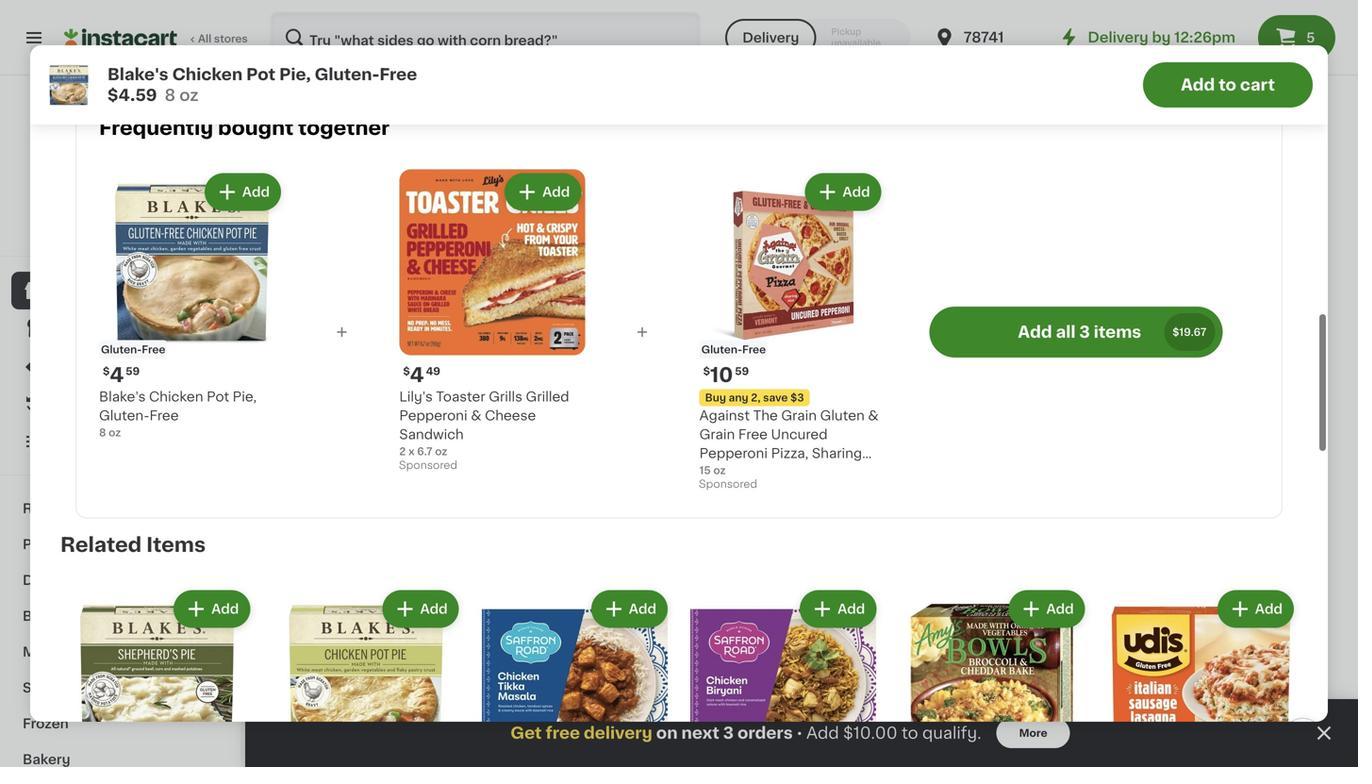 Task type: vqa. For each thing, say whether or not it's contained in the screenshot.
dairy
yes



Task type: describe. For each thing, give the bounding box(es) containing it.
•
[[797, 725, 803, 740]]

delivery button
[[726, 19, 816, 57]]

$ for $ 5 19
[[638, 14, 645, 25]]

zatarain's
[[1160, 416, 1224, 429]]

e- for 93/7
[[651, 38, 665, 51]]

59 for 4
[[126, 366, 140, 377]]

skinless inside h-e-b value pack natural boneless skinless chicken breasts
[[283, 76, 337, 89]]

free down 99
[[843, 39, 872, 52]]

$ for $ 4 49
[[403, 366, 410, 377]]

any for 2,
[[729, 393, 749, 403]]

to inside treatment tracker modal dialog
[[902, 725, 919, 741]]

stouffer's frozen pizza - pepperoni french bread pizza
[[634, 416, 794, 467]]

h- for natural
[[283, 38, 300, 51]]

78741 button
[[934, 11, 1047, 64]]

bought
[[218, 118, 294, 138]]

bakery link
[[11, 742, 229, 767]]

pie, for blake's chicken pot pie, gluten-free $4.59 8 oz
[[279, 67, 311, 83]]

pack
[[366, 38, 398, 51]]

gluten- for blake's chicken pot pie, gluten-free 8 oz
[[99, 409, 149, 422]]

$5.09 per pound element
[[283, 11, 443, 35]]

get
[[511, 725, 542, 741]]

free inside blake's chicken pot pie, gluten-free 8 oz
[[149, 409, 179, 422]]

100%
[[48, 229, 77, 239]]

3,
[[857, 516, 867, 526]]

59 for 10
[[735, 366, 749, 377]]

free up lean
[[726, 20, 755, 33]]

buy for buy it again
[[53, 397, 80, 410]]

frozen left desserts at the left
[[283, 596, 354, 616]]

$ for $ 10 59
[[704, 366, 710, 377]]

roasted
[[557, 416, 613, 429]]

ground,
[[810, 57, 863, 70]]

the for 'against the grain gluten & grain free uncured pepperoni pizza, sharing size' button at the top of the page
[[532, 1, 556, 14]]

& up 'crust' on the bottom of the page
[[868, 409, 879, 422]]

zatarain's frozen blackened chicken alfredo button
[[1160, 220, 1321, 485]]

2
[[399, 446, 406, 457]]

$ for $ 8 19
[[462, 14, 469, 25]]

8 inside blake's chicken pot pie, gluten-free $4.59 8 oz
[[165, 87, 176, 103]]

10 for $ 10 digiorno frozen pizza - frozen pepperoni pizza - stuffed crust pizza
[[820, 391, 843, 410]]

uncured inside 'against the grain gluten & grain free uncured pepperoni pizza, sharing size' button
[[550, 20, 606, 33]]

add to cart
[[1181, 77, 1276, 93]]

add inside button
[[576, 236, 604, 250]]

pie, for blake's chicken pot pie, gluten-free
[[417, 416, 441, 429]]

$ for $ 5 09
[[287, 14, 294, 25]]

frozen entrees
[[283, 161, 439, 181]]

oz inside amy's kitchen roasted poblano enchilada 9.15 oz
[[482, 453, 494, 463]]

bread
[[755, 435, 794, 448]]

blake's for 8
[[99, 390, 146, 404]]

higher than in-store prices link
[[43, 208, 198, 223]]

the for against the grain gluten & grain free three cheese pizza, sharing size, nut free button
[[741, 1, 765, 14]]

gluten- up '$ 4 59'
[[101, 345, 142, 355]]

pizza, for 'against the grain gluten & grain free uncured pepperoni pizza, sharing size' button at the top of the page
[[550, 39, 587, 52]]

e- inside 9 h-e-b 80% lean/20% fat ground turkey 48 oz
[[1177, 38, 1191, 51]]

add inside button
[[1181, 77, 1216, 93]]

blake's chicken pot pie, gluten-free 8 oz
[[99, 390, 257, 438]]

grain up 93/7
[[687, 20, 722, 33]]

0 vertical spatial 3
[[1080, 324, 1090, 340]]

chicken inside blake's chicken pot pie, gluten-free $4.59 8 oz
[[172, 67, 243, 83]]

11 oz
[[269, 38, 293, 49]]

meat & seafood
[[23, 645, 132, 659]]

1 vertical spatial stock
[[124, 57, 154, 68]]

by
[[1152, 31, 1171, 44]]

delivery for delivery
[[743, 31, 799, 44]]

store
[[123, 210, 150, 220]]

100% satisfaction guarantee
[[48, 229, 200, 239]]

meat
[[23, 645, 58, 659]]

$ 4 49
[[403, 365, 441, 385]]

turkey inside 9 h-e-b 80% lean/20% fat ground turkey 48 oz
[[1238, 57, 1282, 70]]

frequently bought together
[[99, 118, 390, 138]]

& left candy
[[75, 681, 86, 694]]

frozen down together
[[283, 161, 354, 181]]

boneless inside h-e-b value pack natural boneless skinless chicken breasts
[[334, 57, 396, 70]]

chicken inside blake's chicken pot pie, gluten-free
[[333, 416, 387, 429]]

free down buy any 2, save $3
[[739, 428, 768, 441]]

free inside 'against the grain gluten & grain free uncured pepperoni pizza, sharing size' button
[[517, 20, 546, 33]]

three
[[758, 20, 796, 33]]

grain down $4.09 element
[[700, 428, 735, 441]]

0 horizontal spatial many
[[79, 57, 109, 68]]

add inside treatment tracker modal dialog
[[807, 725, 839, 741]]

view more button
[[1116, 587, 1215, 625]]

h-e-b logo image
[[79, 98, 162, 181]]

e- for boneless
[[1002, 38, 1016, 51]]

dairy & eggs link
[[11, 562, 229, 598]]

frozen inside stouffer's frozen pizza - pepperoni french bread pizza
[[702, 416, 747, 429]]

& left "eggs"
[[63, 574, 74, 587]]

snacks & candy
[[23, 681, 134, 694]]

jennie-
[[810, 38, 861, 51]]

on
[[656, 725, 678, 741]]

h- for ground
[[634, 38, 651, 51]]

lean
[[711, 38, 743, 51]]

higher than in-store prices
[[43, 210, 186, 220]]

pepperoni inside 'against the grain gluten & grain free uncured pepperoni pizza, sharing size' button
[[478, 39, 546, 52]]

b inside 9 h-e-b 80% lean/20% fat ground turkey 48 oz
[[1191, 38, 1201, 51]]

h-e-b value pack natural boneless skinless chicken breasts
[[283, 38, 398, 108]]

together
[[298, 118, 390, 138]]

enchilada
[[516, 435, 581, 448]]

5 for $ 5 19
[[645, 13, 658, 33]]

buy any 3, save $2.50 button
[[810, 513, 970, 545]]

/lb
[[331, 12, 351, 27]]

produce
[[23, 538, 80, 551]]

delivery for delivery by 12:26pm
[[1088, 31, 1149, 44]]

oz inside 11 oz 'button'
[[281, 38, 293, 49]]

more
[[1019, 728, 1048, 738]]

99
[[844, 14, 859, 25]]

$ 5 09
[[287, 13, 323, 33]]

satisfaction
[[79, 229, 143, 239]]

$ for $ 13 99
[[813, 14, 820, 25]]

100% satisfaction guarantee button
[[29, 223, 211, 242]]

h-e-b boneless skinless seasoned chicken thighs for fajitas
[[985, 38, 1112, 108]]

free inside blake's chicken pot pie, gluten-free
[[333, 435, 363, 448]]

chicken inside zatarain's frozen blackened chicken alfredo
[[1234, 435, 1288, 448]]

sponsored badge image for buy any 2, save $3
[[700, 480, 757, 490]]

19 for 5
[[660, 14, 672, 25]]

grain up organic
[[478, 20, 514, 33]]

frozen down digiorno
[[810, 435, 854, 448]]

gluten- for blake's chicken pot pie, gluten-free
[[283, 435, 333, 448]]

oz inside blake's chicken pot pie, gluten-free 8 oz
[[109, 428, 121, 438]]

pepperoni up 15 oz
[[700, 447, 768, 460]]

2 horizontal spatial -
[[957, 416, 963, 429]]

cheese inside "against the grain gluten & grain free three cheese pizza, sharing size, nut free"
[[800, 20, 851, 33]]

grain down $3
[[782, 409, 817, 422]]

eggs
[[77, 574, 111, 587]]

3 inside treatment tracker modal dialog
[[723, 725, 734, 741]]

digiorno
[[810, 416, 869, 429]]

b for organic
[[489, 38, 499, 51]]

h- inside 9 h-e-b 80% lean/20% fat ground turkey 48 oz
[[1160, 38, 1177, 51]]

frozen up 'crust' on the bottom of the page
[[872, 416, 917, 429]]

8 inside blake's chicken pot pie, gluten-free 8 oz
[[99, 428, 106, 438]]

buy any 2, save $3
[[705, 393, 804, 403]]

13
[[820, 13, 842, 33]]

dairy
[[23, 574, 59, 587]]

oz inside 9 h-e-b 80% lean/20% fat ground turkey 48 oz
[[1177, 76, 1190, 86]]

delivery by 12:26pm
[[1088, 31, 1236, 44]]

related items
[[60, 535, 206, 555]]

& inside 'link'
[[61, 645, 72, 659]]

78741
[[964, 31, 1004, 44]]

item carousel region containing frozen entrees
[[283, 152, 1321, 572]]

pot for oz
[[207, 390, 229, 404]]

1 horizontal spatial against the grain gluten & grain free uncured pepperoni pizza, sharing size
[[700, 409, 879, 479]]

chicken inside h-e-b boneless skinless seasoned chicken thighs for fajitas
[[985, 76, 1039, 89]]

frozen up bakery
[[23, 717, 69, 730]]

h-e-b organic ground turkey
[[459, 38, 608, 70]]

$ for $ 4 59
[[103, 366, 110, 377]]

4 for blake's
[[110, 365, 124, 385]]

$ for $ 6 69
[[462, 392, 469, 402]]

entrees
[[359, 161, 439, 181]]

19 for 8
[[485, 14, 497, 25]]

service type group
[[726, 19, 911, 57]]

in inside button
[[1156, 38, 1165, 49]]

$2.50
[[897, 516, 928, 526]]

48
[[1160, 76, 1175, 86]]

$4.09 element
[[634, 388, 794, 413]]

candy
[[89, 681, 134, 694]]

e- inside "h-e-b" link
[[117, 188, 131, 201]]

free up $ 10 59
[[742, 345, 766, 355]]

against for against the grain gluten & grain free three cheese pizza, sharing size, nut free button
[[687, 1, 737, 14]]

treatment tracker modal dialog
[[245, 699, 1359, 767]]

93/7
[[678, 38, 708, 51]]

delivery
[[584, 725, 653, 741]]

all stores
[[198, 33, 248, 44]]

delivery by 12:26pm link
[[1058, 26, 1236, 49]]

buy any 3, save $2.50
[[811, 516, 928, 526]]

11
[[269, 38, 278, 49]]

1 vertical spatial in
[[112, 57, 121, 68]]

in-
[[108, 210, 123, 220]]

2 horizontal spatial sharing
[[812, 447, 862, 460]]

more
[[1159, 599, 1194, 612]]

09
[[309, 14, 323, 25]]

ground inside 9 h-e-b 80% lean/20% fat ground turkey 48 oz
[[1185, 57, 1234, 70]]

$ 4 59
[[103, 365, 140, 385]]

gluten for 'against the grain gluten & grain free uncured pepperoni pizza, sharing size' button at the top of the page
[[599, 1, 643, 14]]

many in stock button
[[1105, 0, 1298, 55]]

& inside lily's toaster grills grilled pepperoni & cheese sandwich 2 x 6.7 oz
[[471, 409, 482, 422]]

prices
[[153, 210, 186, 220]]

h- inside "h-e-b" link
[[100, 188, 117, 201]]

against the grain gluten & grain free three cheese pizza, sharing size, nut free
[[687, 1, 872, 52]]

h-e-b
[[100, 188, 141, 201]]

related
[[60, 535, 142, 555]]

sponsored badge image for 4
[[399, 461, 456, 471]]

gluten up the stuffed
[[820, 409, 865, 422]]

boneless inside h-e-b boneless skinless seasoned chicken thighs for fajitas
[[1029, 38, 1090, 51]]

cheese inside lily's toaster grills grilled pepperoni & cheese sandwich 2 x 6.7 oz
[[485, 409, 536, 422]]

fat
[[1160, 57, 1181, 70]]

against up french
[[700, 409, 750, 422]]

chicken inside h-e-b value pack natural boneless skinless chicken breasts
[[341, 76, 395, 89]]

5 inside button
[[1307, 31, 1316, 44]]

alfredo
[[1160, 453, 1209, 467]]

grain up three
[[769, 1, 804, 14]]

(est.)
[[1080, 12, 1120, 27]]

frequently
[[99, 118, 213, 138]]

instacart logo image
[[64, 26, 177, 49]]



Task type: locate. For each thing, give the bounding box(es) containing it.
1 vertical spatial pot
[[207, 390, 229, 404]]

1 horizontal spatial -
[[810, 453, 815, 467]]

8
[[469, 13, 483, 33], [165, 87, 176, 103], [99, 428, 106, 438]]

items
[[146, 535, 206, 555]]

free up buy it again link
[[142, 345, 166, 355]]

$4.59 element
[[283, 388, 443, 413]]

item carousel region containing add
[[34, 579, 1325, 767]]

boneless down $10.06 per package (estimated) element
[[1029, 38, 1090, 51]]

1 horizontal spatial any
[[835, 516, 855, 526]]

fajitas
[[985, 95, 1028, 108]]

8 up h-e-b organic ground turkey
[[469, 13, 483, 33]]

0 horizontal spatial many in stock
[[79, 57, 154, 68]]

0 horizontal spatial 8
[[99, 428, 106, 438]]

b inside h-e-b boneless skinless seasoned chicken thighs for fajitas
[[1016, 38, 1025, 51]]

1 turkey from the left
[[459, 57, 503, 70]]

4 for lily's
[[410, 365, 424, 385]]

0 horizontal spatial save
[[763, 393, 788, 403]]

59 up buy it again link
[[126, 366, 140, 377]]

0 horizontal spatial sharing
[[590, 39, 641, 52]]

- inside stouffer's frozen pizza - pepperoni french bread pizza
[[788, 416, 793, 429]]

pizza, inside "against the grain gluten & grain free three cheese pizza, sharing size, nut free"
[[687, 39, 724, 52]]

turkey
[[459, 57, 503, 70], [687, 57, 732, 70], [1238, 57, 1282, 70]]

1 horizontal spatial gluten-free
[[702, 345, 766, 355]]

1 horizontal spatial cheese
[[800, 20, 851, 33]]

buy it again link
[[11, 385, 229, 423]]

0 vertical spatial many in stock
[[1123, 38, 1198, 49]]

pot for 8
[[246, 67, 276, 83]]

gluten-free for buy any 2, save $3
[[702, 345, 766, 355]]

pizza, inside button
[[550, 39, 587, 52]]

5
[[294, 13, 307, 33], [645, 13, 658, 33], [1307, 31, 1316, 44]]

1 horizontal spatial sharing
[[728, 39, 778, 52]]

stuffed
[[819, 453, 868, 467]]

$ inside $ 8 19
[[462, 14, 469, 25]]

0 vertical spatial sponsored badge image
[[399, 461, 456, 471]]

chicken right again
[[149, 390, 203, 404]]

blake's up $4.59
[[108, 67, 169, 83]]

frozen desserts
[[283, 596, 454, 616]]

$ 13 99
[[813, 13, 859, 33]]

frozen
[[283, 161, 354, 181], [702, 416, 747, 429], [872, 416, 917, 429], [1227, 416, 1272, 429], [810, 435, 854, 448], [283, 596, 354, 616], [23, 717, 69, 730]]

0 horizontal spatial pot
[[207, 390, 229, 404]]

e- down $ 8 19
[[475, 38, 489, 51]]

pepperoni up 'crust' on the bottom of the page
[[857, 435, 926, 448]]

h-
[[283, 38, 300, 51], [459, 38, 475, 51], [634, 38, 651, 51], [985, 38, 1002, 51], [1160, 38, 1177, 51], [100, 188, 117, 201]]

0 horizontal spatial sponsored badge image
[[399, 461, 456, 471]]

$ 10 59
[[704, 365, 749, 385]]

$ left 49
[[403, 366, 410, 377]]

b inside h-e-b value pack natural boneless skinless chicken breasts
[[314, 38, 323, 51]]

skinless up fajitas
[[985, 57, 1039, 70]]

free down pack
[[380, 67, 417, 83]]

1 horizontal spatial delivery
[[1088, 31, 1149, 44]]

gluten- up "lists" 'link'
[[99, 409, 149, 422]]

h- up fat
[[1160, 38, 1177, 51]]

save for $3
[[763, 393, 788, 403]]

0 horizontal spatial 19
[[485, 14, 497, 25]]

turkey down $ 8 19
[[459, 57, 503, 70]]

the up three
[[741, 1, 765, 14]]

pepperoni up sandwich
[[399, 409, 468, 422]]

any left 2,
[[729, 393, 749, 403]]

ground right organic
[[558, 38, 608, 51]]

0 horizontal spatial pie,
[[233, 390, 257, 404]]

12:26pm
[[1175, 31, 1236, 44]]

1 horizontal spatial ground
[[634, 57, 684, 70]]

free down $4.59 element
[[333, 435, 363, 448]]

1 vertical spatial any
[[835, 516, 855, 526]]

0 horizontal spatial 5
[[294, 13, 307, 33]]

$ inside '$ 4 59'
[[103, 366, 110, 377]]

2 horizontal spatial 10
[[996, 13, 1019, 33]]

buy inside button
[[811, 516, 832, 526]]

ground down 80%
[[1185, 57, 1234, 70]]

1 horizontal spatial pizza,
[[687, 39, 724, 52]]

oz inside lily's toaster grills grilled pepperoni & cheese sandwich 2 x 6.7 oz
[[435, 446, 448, 457]]

e- up higher than in-store prices link
[[117, 188, 131, 201]]

2 vertical spatial 10
[[820, 391, 843, 410]]

b up store
[[131, 188, 141, 201]]

5 left 09
[[294, 13, 307, 33]]

1 horizontal spatial stock
[[1168, 38, 1198, 49]]

french
[[706, 435, 751, 448]]

any inside buy any 3, save $2.50 button
[[835, 516, 855, 526]]

1 horizontal spatial in
[[1156, 38, 1165, 49]]

chicken down all
[[172, 67, 243, 83]]

& inside "against the grain gluten & grain free three cheese pizza, sharing size, nut free"
[[856, 1, 866, 14]]

b for 93/7
[[665, 38, 674, 51]]

0 horizontal spatial uncured
[[550, 20, 606, 33]]

ground inside h-e-b organic ground turkey
[[558, 38, 608, 51]]

sharing for 'against the grain gluten & grain free uncured pepperoni pizza, sharing size' button at the top of the page
[[590, 39, 641, 52]]

1 horizontal spatial skinless
[[985, 57, 1039, 70]]

& up 99
[[856, 1, 866, 14]]

gluten
[[808, 1, 852, 14], [599, 1, 643, 14], [820, 409, 865, 422]]

next
[[682, 725, 720, 741]]

1 horizontal spatial boneless
[[1029, 38, 1090, 51]]

cheese down grills at the bottom left of the page
[[485, 409, 536, 422]]

many inside button
[[1123, 38, 1153, 49]]

gluten inside "against the grain gluten & grain free three cheese pizza, sharing size, nut free"
[[808, 1, 852, 14]]

sponsored badge image
[[399, 461, 456, 471], [700, 480, 757, 490]]

blake's inside blake's chicken pot pie, gluten-free 8 oz
[[99, 390, 146, 404]]

stock down instacart logo
[[124, 57, 154, 68]]

natural
[[283, 57, 331, 70]]

2 turkey from the left
[[687, 57, 732, 70]]

e- for organic
[[475, 38, 489, 51]]

pot inside blake's chicken pot pie, gluten-free 8 oz
[[207, 390, 229, 404]]

1 vertical spatial 3
[[723, 725, 734, 741]]

sharing down digiorno
[[812, 447, 862, 460]]

blake's down '$ 4 59'
[[99, 390, 146, 404]]

sharing for against the grain gluten & grain free three cheese pizza, sharing size, nut free button
[[728, 39, 778, 52]]

turkey inside h-e-b organic ground turkey
[[459, 57, 503, 70]]

many in stock inside button
[[1123, 38, 1198, 49]]

59
[[126, 366, 140, 377], [735, 366, 749, 377]]

$ inside $ 5 19
[[638, 14, 645, 25]]

chicken up fajitas
[[985, 76, 1039, 89]]

sponsored badge image down 15 oz
[[700, 480, 757, 490]]

against the grain gluten & grain free uncured pepperoni pizza, sharing size inside button
[[478, 1, 671, 52]]

save inside button
[[870, 516, 894, 526]]

the inside "against the grain gluten & grain free three cheese pizza, sharing size, nut free"
[[741, 1, 765, 14]]

0 horizontal spatial to
[[902, 725, 919, 741]]

1 horizontal spatial turkey
[[687, 57, 732, 70]]

sharing down $ 5 19
[[590, 39, 641, 52]]

product group
[[99, 170, 285, 440], [399, 170, 585, 476], [700, 170, 886, 495], [283, 220, 443, 466], [459, 220, 619, 488], [634, 220, 794, 485], [810, 220, 970, 564], [1160, 220, 1321, 485], [60, 587, 254, 767], [269, 587, 463, 767], [478, 587, 672, 767], [687, 587, 881, 767], [896, 587, 1089, 767], [1105, 587, 1298, 767], [283, 655, 443, 767], [459, 655, 619, 767], [634, 655, 794, 767], [810, 655, 970, 767], [985, 655, 1145, 767], [1160, 655, 1321, 767]]

0 horizontal spatial ground
[[558, 38, 608, 51]]

it
[[83, 397, 92, 410]]

0 horizontal spatial delivery
[[743, 31, 799, 44]]

5 right lean/20%
[[1307, 31, 1316, 44]]

size inside button
[[644, 39, 671, 52]]

for
[[1090, 76, 1112, 89]]

0 vertical spatial boneless
[[1029, 38, 1090, 51]]

9 inside 9 h-e-b 80% lean/20% fat ground turkey 48 oz
[[1171, 13, 1185, 33]]

grilled
[[526, 390, 570, 404]]

lean/20%
[[1237, 38, 1303, 51]]

$10.00
[[843, 725, 898, 741]]

h- down $ 8 19
[[459, 38, 475, 51]]

against up lean
[[687, 1, 737, 14]]

pot inside blake's chicken pot pie, gluten-free $4.59 8 oz
[[246, 67, 276, 83]]

add button inside product "group"
[[540, 226, 613, 260]]

b for boneless
[[1016, 38, 1025, 51]]

$ inside $ 13 99
[[813, 14, 820, 25]]

None search field
[[270, 11, 701, 64]]

than
[[82, 210, 106, 220]]

&
[[856, 1, 866, 14], [647, 1, 657, 14], [471, 409, 482, 422], [868, 409, 879, 422], [63, 574, 74, 587], [61, 645, 72, 659], [75, 681, 86, 694]]

in down instacart logo
[[112, 57, 121, 68]]

2 gluten-free from the left
[[702, 345, 766, 355]]

e- inside h-e-b value pack natural boneless skinless chicken breasts
[[300, 38, 314, 51]]

1 vertical spatial against the grain gluten & grain free uncured pepperoni pizza, sharing size
[[700, 409, 879, 479]]

2 vertical spatial 8
[[99, 428, 106, 438]]

0 vertical spatial 10
[[996, 13, 1019, 33]]

items
[[1094, 324, 1142, 340]]

9 for h-
[[1171, 13, 1185, 33]]

$ for $ 10 digiorno frozen pizza - frozen pepperoni pizza - stuffed crust pizza
[[813, 392, 820, 402]]

amy's kitchen roasted poblano enchilada 9.15 oz
[[459, 416, 613, 463]]

0 vertical spatial blake's
[[108, 67, 169, 83]]

10 left /pkg on the top
[[996, 13, 1019, 33]]

0 vertical spatial to
[[1219, 77, 1237, 93]]

0 vertical spatial pot
[[246, 67, 276, 83]]

0 vertical spatial skinless
[[985, 57, 1039, 70]]

1 vertical spatial 9
[[60, 38, 68, 49]]

b for value
[[314, 38, 323, 51]]

2 vertical spatial pie,
[[417, 416, 441, 429]]

against for 'against the grain gluten & grain free uncured pepperoni pizza, sharing size' button at the top of the page
[[478, 1, 528, 14]]

59 inside '$ 4 59'
[[126, 366, 140, 377]]

all
[[198, 33, 212, 44]]

gluten- inside blake's chicken pot pie, gluten-free $4.59 8 oz
[[315, 67, 380, 83]]

pie, inside blake's chicken pot pie, gluten-free
[[417, 416, 441, 429]]

pepperoni down stouffer's
[[634, 435, 702, 448]]

h- inside h-e-b 93/7 lean ground turkey
[[634, 38, 651, 51]]

blake's chicken pot pie, gluten-free $4.59 8 oz
[[108, 67, 417, 103]]

all stores link
[[64, 11, 249, 64]]

1 horizontal spatial 5
[[645, 13, 658, 33]]

3 right next
[[723, 725, 734, 741]]

organic
[[502, 38, 555, 51]]

1 horizontal spatial pie,
[[279, 67, 311, 83]]

2 4 from the left
[[410, 365, 424, 385]]

0 horizontal spatial 10
[[710, 365, 733, 385]]

against the grain gluten & grain free uncured pepperoni pizza, sharing size button
[[478, 0, 672, 70]]

pizza, for against the grain gluten & grain free three cheese pizza, sharing size, nut free button
[[687, 39, 724, 52]]

0 horizontal spatial turkey
[[459, 57, 503, 70]]

seafood
[[75, 645, 132, 659]]

49
[[426, 366, 441, 377]]

save right 3,
[[870, 516, 894, 526]]

b right 78741
[[1016, 38, 1025, 51]]

3 turkey from the left
[[1238, 57, 1282, 70]]

skinless up the breasts
[[283, 76, 337, 89]]

more button
[[997, 718, 1071, 748]]

1 horizontal spatial save
[[870, 516, 894, 526]]

2 vertical spatial pot
[[391, 416, 413, 429]]

item carousel region containing frozen desserts
[[283, 587, 1321, 767]]

5 button
[[1259, 15, 1336, 60]]

get free delivery on next 3 orders • add $10.00 to qualify.
[[511, 725, 982, 741]]

buy down $ 10 59
[[705, 393, 726, 403]]

item carousel region
[[283, 152, 1321, 572], [34, 579, 1325, 767], [283, 587, 1321, 767]]

2 horizontal spatial pizza,
[[771, 447, 809, 460]]

1 horizontal spatial size
[[700, 466, 727, 479]]

1 horizontal spatial 10
[[820, 391, 843, 410]]

1 vertical spatial many in stock
[[79, 57, 154, 68]]

2 horizontal spatial 5
[[1307, 31, 1316, 44]]

frozen inside zatarain's frozen blackened chicken alfredo
[[1227, 416, 1272, 429]]

0 horizontal spatial -
[[788, 416, 793, 429]]

nut
[[815, 39, 840, 52]]

0 vertical spatial stock
[[1168, 38, 1198, 49]]

b up natural
[[314, 38, 323, 51]]

1 19 from the left
[[485, 14, 497, 25]]

& inside button
[[647, 1, 657, 14]]

size down french
[[700, 466, 727, 479]]

1 horizontal spatial pot
[[246, 67, 276, 83]]

& down toaster
[[471, 409, 482, 422]]

1 vertical spatial pie,
[[233, 390, 257, 404]]

gluten up h-e-b 93/7 lean ground turkey
[[599, 1, 643, 14]]

stores
[[214, 33, 248, 44]]

the down 2,
[[753, 409, 778, 422]]

& right "meat"
[[61, 645, 72, 659]]

2 59 from the left
[[735, 366, 749, 377]]

lists
[[53, 435, 85, 448]]

$9.39 element
[[1160, 388, 1321, 413]]

h- for seasoned
[[985, 38, 1002, 51]]

blake's for $4.59
[[108, 67, 169, 83]]

stock up fat
[[1168, 38, 1198, 49]]

e- inside h-e-b organic ground turkey
[[475, 38, 489, 51]]

gluten inside button
[[599, 1, 643, 14]]

1 vertical spatial to
[[902, 725, 919, 741]]

0 vertical spatial any
[[729, 393, 749, 403]]

1 gluten-free from the left
[[101, 345, 166, 355]]

0 vertical spatial against the grain gluten & grain free uncured pepperoni pizza, sharing size
[[478, 1, 671, 52]]

gluten-free up $ 10 59
[[702, 345, 766, 355]]

$ inside $ 5 09
[[287, 14, 294, 25]]

pepperoni inside the $ 10 digiorno frozen pizza - frozen pepperoni pizza - stuffed crust pizza
[[857, 435, 926, 448]]

5 for $ 5 09
[[294, 13, 307, 33]]

e-
[[300, 38, 314, 51], [475, 38, 489, 51], [651, 38, 665, 51], [1002, 38, 1016, 51], [1177, 38, 1191, 51], [117, 188, 131, 201]]

save right 2,
[[763, 393, 788, 403]]

1 vertical spatial 10
[[710, 365, 733, 385]]

h- up the "higher than in-store prices"
[[100, 188, 117, 201]]

e- for value
[[300, 38, 314, 51]]

1 vertical spatial blake's
[[99, 390, 146, 404]]

h- for turkey
[[459, 38, 475, 51]]

2 horizontal spatial pot
[[391, 416, 413, 429]]

1 vertical spatial sponsored badge image
[[700, 480, 757, 490]]

pot
[[246, 67, 276, 83], [207, 390, 229, 404], [391, 416, 413, 429]]

$ inside $ 10 59
[[704, 366, 710, 377]]

1 59 from the left
[[126, 366, 140, 377]]

0 vertical spatial size
[[644, 39, 671, 52]]

pot inside blake's chicken pot pie, gluten-free
[[391, 416, 413, 429]]

sponsored badge image down 6.7
[[399, 461, 456, 471]]

gluten-free for 4
[[101, 345, 166, 355]]

$ inside $ 4 49
[[403, 366, 410, 377]]

snacks
[[23, 681, 72, 694]]

stouffer's
[[634, 416, 699, 429]]

free
[[546, 725, 580, 741]]

uncured up h-e-b organic ground turkey
[[550, 20, 606, 33]]

gluten- up $ 10 59
[[702, 345, 742, 355]]

to right $10.00
[[902, 725, 919, 741]]

1 horizontal spatial many in stock
[[1123, 38, 1198, 49]]

10 for $ 10 59
[[710, 365, 733, 385]]

e- down $ 5 19
[[651, 38, 665, 51]]

ground inside h-e-b 93/7 lean ground turkey
[[634, 57, 684, 70]]

free inside blake's chicken pot pie, gluten-free $4.59 8 oz
[[380, 67, 417, 83]]

to inside button
[[1219, 77, 1237, 93]]

pie, for blake's chicken pot pie, gluten-free 8 oz
[[233, 390, 257, 404]]

many in stock down instacart logo
[[79, 57, 154, 68]]

gluten-free up '$ 4 59'
[[101, 345, 166, 355]]

ground down 93/7
[[634, 57, 684, 70]]

against inside "against the grain gluten & grain free three cheese pizza, sharing size, nut free"
[[687, 1, 737, 14]]

e- inside h-e-b boneless skinless seasoned chicken thighs for fajitas
[[1002, 38, 1016, 51]]

blake's inside blake's chicken pot pie, gluten-free
[[283, 416, 330, 429]]

against
[[687, 1, 737, 14], [478, 1, 528, 14], [700, 409, 750, 422]]

0 horizontal spatial skinless
[[283, 76, 337, 89]]

h- inside h-e-b boneless skinless seasoned chicken thighs for fajitas
[[985, 38, 1002, 51]]

cheese up nut
[[800, 20, 851, 33]]

$ right $3
[[813, 392, 820, 402]]

$ up h-e-b organic ground turkey
[[462, 14, 469, 25]]

product group containing 6
[[459, 220, 619, 488]]

3
[[1080, 324, 1090, 340], [723, 725, 734, 741]]

1 horizontal spatial 8
[[165, 87, 176, 103]]

1 horizontal spatial many
[[1123, 38, 1153, 49]]

blake's inside blake's chicken pot pie, gluten-free $4.59 8 oz
[[108, 67, 169, 83]]

gluten- inside blake's chicken pot pie, gluten-free 8 oz
[[99, 409, 149, 422]]

lily's
[[399, 390, 433, 404]]

0 horizontal spatial 9
[[60, 38, 68, 49]]

turkey,
[[875, 38, 923, 51]]

many in stock
[[1123, 38, 1198, 49], [79, 57, 154, 68]]

frozen down $9.39 element
[[1227, 416, 1272, 429]]

against inside button
[[478, 1, 528, 14]]

in up fat
[[1156, 38, 1165, 49]]

pie, inside blake's chicken pot pie, gluten-free $4.59 8 oz
[[279, 67, 311, 83]]

93%/7%
[[866, 57, 920, 70]]

again
[[95, 397, 133, 410]]

h- inside h-e-b value pack natural boneless skinless chicken breasts
[[283, 38, 300, 51]]

turkey inside h-e-b 93/7 lean ground turkey
[[687, 57, 732, 70]]

0 horizontal spatial any
[[729, 393, 749, 403]]

$ 10 digiorno frozen pizza - frozen pepperoni pizza - stuffed crust pizza
[[810, 391, 963, 467]]

0 horizontal spatial stock
[[124, 57, 154, 68]]

the
[[741, 1, 765, 14], [532, 1, 556, 14], [753, 409, 778, 422]]

9 h-e-b 80% lean/20% fat ground turkey 48 oz
[[1160, 13, 1303, 86]]

pepperoni inside lily's toaster grills grilled pepperoni & cheese sandwich 2 x 6.7 oz
[[399, 409, 468, 422]]

save for $2.50
[[870, 516, 894, 526]]

$4.59
[[108, 87, 157, 103]]

many in stock up fat
[[1123, 38, 1198, 49]]

thighs
[[1043, 76, 1087, 89]]

beverages
[[23, 609, 95, 623]]

$ inside '$ 6 69'
[[462, 392, 469, 402]]

blake's chicken pot pie, gluten-free button
[[283, 220, 443, 466]]

0 vertical spatial 8
[[469, 13, 483, 33]]

chicken inside blake's chicken pot pie, gluten-free 8 oz
[[149, 390, 203, 404]]

uncured down $3
[[771, 428, 828, 441]]

b inside h-e-b organic ground turkey
[[489, 38, 499, 51]]

the up organic
[[532, 1, 556, 14]]

0 horizontal spatial boneless
[[334, 57, 396, 70]]

gluten up 99
[[808, 1, 852, 14]]

1 vertical spatial cheese
[[485, 409, 536, 422]]

seasoned
[[1043, 57, 1109, 70]]

1 horizontal spatial uncured
[[771, 428, 828, 441]]

uncured
[[550, 20, 606, 33], [771, 428, 828, 441]]

2 horizontal spatial 8
[[469, 13, 483, 33]]

0 vertical spatial save
[[763, 393, 788, 403]]

pepperoni inside stouffer's frozen pizza - pepperoni french bread pizza
[[634, 435, 702, 448]]

0 horizontal spatial 59
[[126, 366, 140, 377]]

sandwich
[[399, 428, 464, 441]]

0 vertical spatial uncured
[[550, 20, 606, 33]]

2 vertical spatial blake's
[[283, 416, 330, 429]]

4 up again
[[110, 365, 124, 385]]

$10.06 per package (estimated) element
[[985, 11, 1145, 35]]

any for 3,
[[835, 516, 855, 526]]

1 horizontal spatial to
[[1219, 77, 1237, 93]]

$ inside the $ 10 digiorno frozen pizza - frozen pepperoni pizza - stuffed crust pizza
[[813, 392, 820, 402]]

the inside button
[[532, 1, 556, 14]]

sharing inside "against the grain gluten & grain free three cheese pizza, sharing size, nut free"
[[728, 39, 778, 52]]

2,
[[751, 393, 761, 403]]

$ up nut
[[813, 14, 820, 25]]

turkey down 93/7
[[687, 57, 732, 70]]

pie, inside blake's chicken pot pie, gluten-free 8 oz
[[233, 390, 257, 404]]

8 down the buy it again
[[99, 428, 106, 438]]

9 for oz
[[60, 38, 68, 49]]

buy for buy any 2, save $3
[[705, 393, 726, 403]]

turkey up the cart
[[1238, 57, 1282, 70]]

0 horizontal spatial in
[[112, 57, 121, 68]]

free
[[726, 20, 755, 33], [517, 20, 546, 33], [843, 39, 872, 52], [380, 67, 417, 83], [142, 345, 166, 355], [742, 345, 766, 355], [149, 409, 179, 422], [739, 428, 768, 441], [333, 435, 363, 448]]

0 horizontal spatial 4
[[110, 365, 124, 385]]

chicken
[[172, 67, 243, 83], [341, 76, 395, 89], [985, 76, 1039, 89], [149, 390, 203, 404], [333, 416, 387, 429], [1234, 435, 1288, 448]]

grain up h-e-b organic ground turkey
[[560, 1, 595, 14]]

gluten for against the grain gluten & grain free three cheese pizza, sharing size, nut free button
[[808, 1, 852, 14]]

19 inside $ 5 19
[[660, 14, 672, 25]]

2 horizontal spatial ground
[[1185, 57, 1234, 70]]

e- up fajitas
[[1002, 38, 1016, 51]]

h- inside h-e-b organic ground turkey
[[459, 38, 475, 51]]

shop link
[[11, 272, 229, 309]]

1 vertical spatial skinless
[[283, 76, 337, 89]]

beverages link
[[11, 598, 229, 634]]

0 horizontal spatial buy
[[53, 397, 80, 410]]

9 oz
[[60, 38, 82, 49]]

0 vertical spatial cheese
[[800, 20, 851, 33]]

0 horizontal spatial cheese
[[485, 409, 536, 422]]

gluten- for blake's chicken pot pie, gluten-free $4.59 8 oz
[[315, 67, 380, 83]]

1 vertical spatial size
[[700, 466, 727, 479]]

/pkg
[[1043, 12, 1076, 27]]

buy left it
[[53, 397, 80, 410]]

3 right all
[[1080, 324, 1090, 340]]

$ up $4.09 element
[[704, 366, 710, 377]]

& up h-e-b 93/7 lean ground turkey
[[647, 1, 657, 14]]

$ up h-e-b 93/7 lean ground turkey
[[638, 14, 645, 25]]

4
[[110, 365, 124, 385], [410, 365, 424, 385]]

4 left 49
[[410, 365, 424, 385]]

1 vertical spatial uncured
[[771, 428, 828, 441]]

recipes link
[[11, 491, 229, 526]]

buy for buy any 3, save $2.50
[[811, 516, 832, 526]]

skinless inside h-e-b boneless skinless seasoned chicken thighs for fajitas
[[985, 57, 1039, 70]]

kitchen
[[503, 416, 554, 429]]

0 horizontal spatial against the grain gluten & grain free uncured pepperoni pizza, sharing size
[[478, 1, 671, 52]]

to left the cart
[[1219, 77, 1237, 93]]

0 horizontal spatial pizza,
[[550, 39, 587, 52]]

1 4 from the left
[[110, 365, 124, 385]]

delivery
[[1088, 31, 1149, 44], [743, 31, 799, 44]]

stock inside button
[[1168, 38, 1198, 49]]

x
[[408, 446, 415, 457]]

1 vertical spatial 8
[[165, 87, 176, 103]]

delivery inside button
[[743, 31, 799, 44]]

10 inside the $ 10 digiorno frozen pizza - frozen pepperoni pizza - stuffed crust pizza
[[820, 391, 843, 410]]

9.15
[[459, 453, 479, 463]]

oz inside blake's chicken pot pie, gluten-free $4.59 8 oz
[[180, 87, 199, 103]]

buy left 3,
[[811, 516, 832, 526]]

sharing inside button
[[590, 39, 641, 52]]

b left 80%
[[1191, 38, 1201, 51]]

all
[[1056, 324, 1076, 340]]

59 inside $ 10 59
[[735, 366, 749, 377]]

$ up again
[[103, 366, 110, 377]]

$
[[287, 14, 294, 25], [462, 14, 469, 25], [638, 14, 645, 25], [813, 14, 820, 25], [103, 366, 110, 377], [403, 366, 410, 377], [704, 366, 710, 377], [462, 392, 469, 402], [813, 392, 820, 402]]

2 19 from the left
[[660, 14, 672, 25]]



